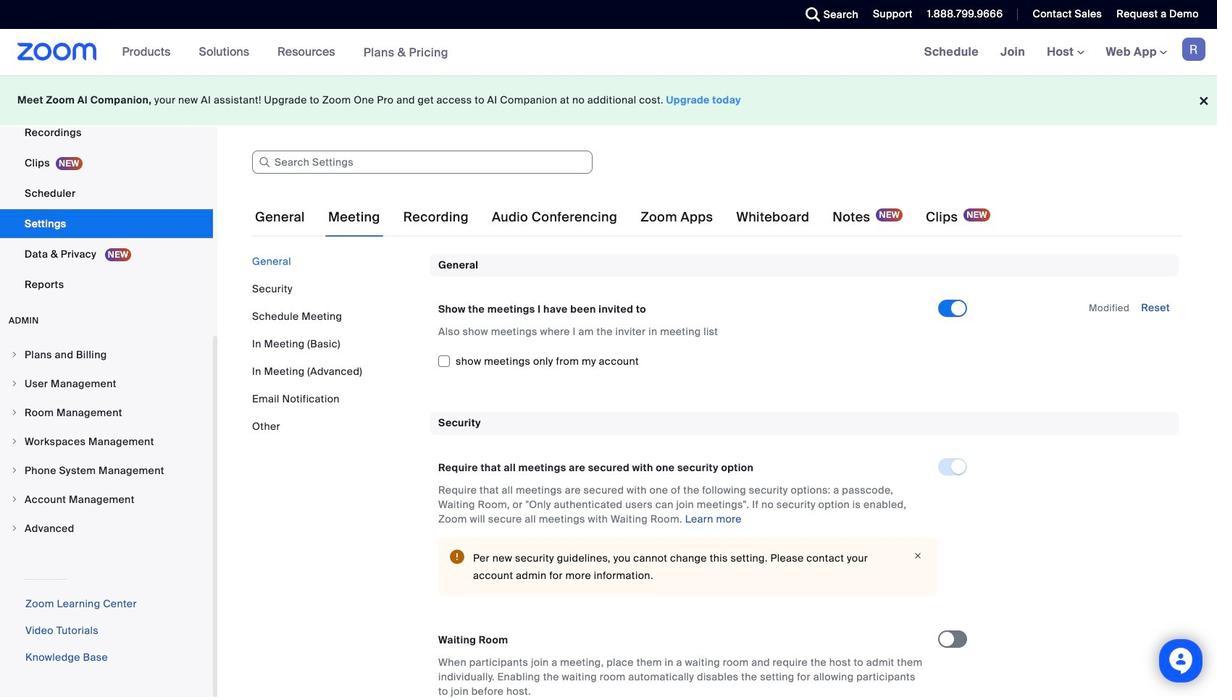 Task type: vqa. For each thing, say whether or not it's contained in the screenshot.
Admin Menu menu
yes



Task type: describe. For each thing, give the bounding box(es) containing it.
meetings navigation
[[914, 29, 1218, 76]]

profile picture image
[[1183, 38, 1206, 61]]

5 menu item from the top
[[0, 457, 213, 485]]

4 menu item from the top
[[0, 428, 213, 456]]

6 menu item from the top
[[0, 486, 213, 514]]

1 menu item from the top
[[0, 341, 213, 369]]

Search Settings text field
[[252, 151, 593, 174]]

personal menu menu
[[0, 0, 213, 301]]

right image for 3rd menu item from the top
[[10, 409, 19, 417]]

general element
[[430, 254, 1179, 389]]

1 right image from the top
[[10, 380, 19, 388]]

3 menu item from the top
[[0, 399, 213, 427]]



Task type: locate. For each thing, give the bounding box(es) containing it.
right image
[[10, 380, 19, 388], [10, 467, 19, 475], [10, 496, 19, 504]]

warning image
[[450, 550, 465, 564]]

7 menu item from the top
[[0, 515, 213, 543]]

2 vertical spatial right image
[[10, 496, 19, 504]]

1 vertical spatial right image
[[10, 467, 19, 475]]

zoom logo image
[[17, 43, 97, 61]]

product information navigation
[[111, 29, 459, 76]]

right image for fourth menu item from the bottom
[[10, 438, 19, 446]]

alert inside security element
[[438, 538, 939, 596]]

2 menu item from the top
[[0, 370, 213, 398]]

right image for seventh menu item from the top
[[10, 525, 19, 533]]

admin menu menu
[[0, 341, 213, 544]]

3 right image from the top
[[10, 496, 19, 504]]

banner
[[0, 29, 1218, 76]]

1 right image from the top
[[10, 351, 19, 359]]

menu bar
[[252, 254, 419, 434]]

2 right image from the top
[[10, 467, 19, 475]]

2 right image from the top
[[10, 409, 19, 417]]

right image for 7th menu item from the bottom of the admin menu menu
[[10, 351, 19, 359]]

alert
[[438, 538, 939, 596]]

security element
[[430, 413, 1179, 698]]

4 right image from the top
[[10, 525, 19, 533]]

right image
[[10, 351, 19, 359], [10, 409, 19, 417], [10, 438, 19, 446], [10, 525, 19, 533]]

tabs of my account settings page tab list
[[252, 197, 994, 238]]

menu item
[[0, 341, 213, 369], [0, 370, 213, 398], [0, 399, 213, 427], [0, 428, 213, 456], [0, 457, 213, 485], [0, 486, 213, 514], [0, 515, 213, 543]]

close image
[[910, 550, 927, 563]]

3 right image from the top
[[10, 438, 19, 446]]

footer
[[0, 75, 1218, 125]]

0 vertical spatial right image
[[10, 380, 19, 388]]



